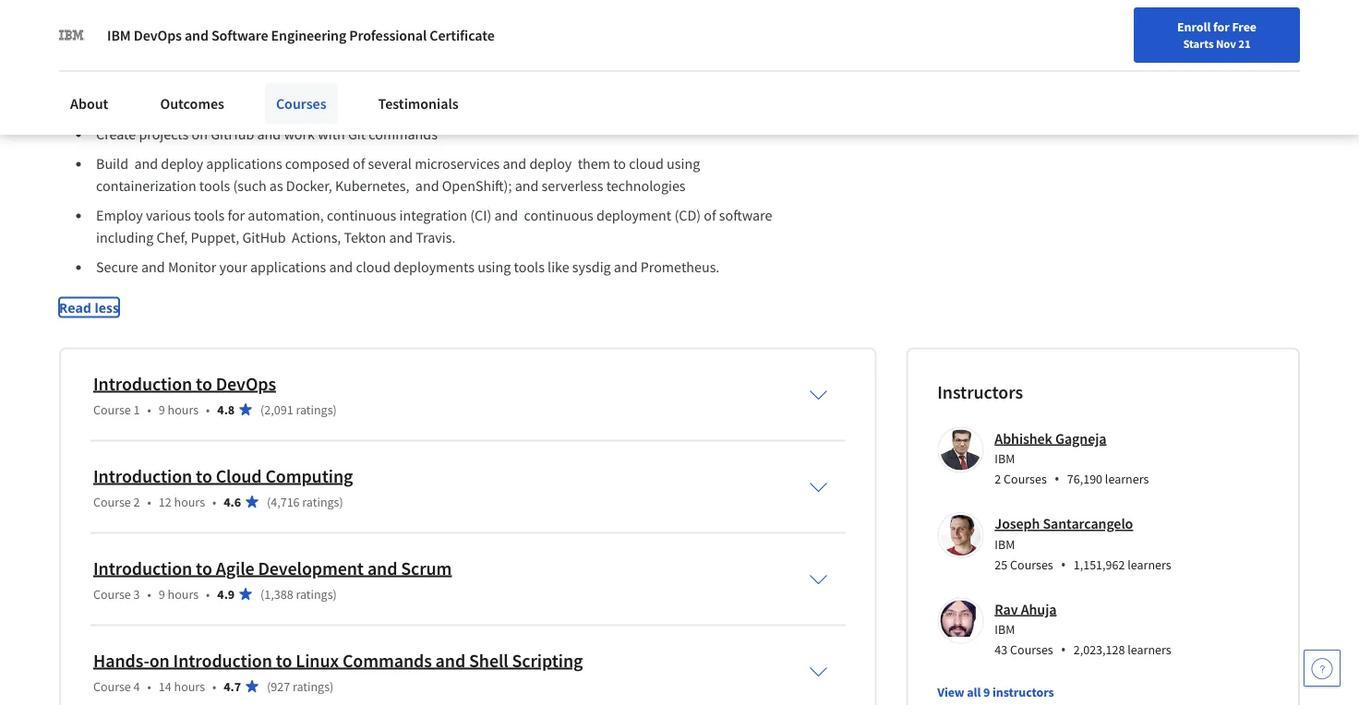 Task type: describe. For each thing, give the bounding box(es) containing it.
hands-
[[93, 649, 149, 673]]

and down "tekton"
[[329, 258, 353, 277]]

4
[[134, 679, 140, 695]]

abhishek gagneja image
[[941, 430, 981, 471]]

to for cloud
[[196, 465, 212, 488]]

less
[[95, 299, 119, 316]]

secure
[[96, 258, 138, 277]]

constructs
[[632, 44, 697, 62]]

3
[[134, 586, 140, 603]]

including inside employ various tools for automation, continuous integration (ci) and  continuous deployment (cd) of software including chef, puppet, github  actions, tekton and travis.
[[96, 229, 154, 247]]

free
[[1233, 18, 1257, 35]]

and left work on the left of the page
[[257, 125, 281, 144]]

view all 9 instructors
[[938, 685, 1055, 701]]

introduction for introduction to cloud computing
[[93, 465, 192, 488]]

• inside rav ahuja ibm 43 courses • 2,023,128 learners
[[1061, 640, 1067, 660]]

deployment
[[597, 206, 672, 225]]

monitor
[[168, 258, 216, 277]]

create projects on github and work with git commands
[[96, 125, 438, 144]]

create for create applications using python programming language, using different programming constructs and logic, including functions, rest apis, and various python libraries.
[[96, 44, 136, 62]]

actions,
[[292, 229, 341, 247]]

1 continuous from the left
[[327, 206, 397, 225]]

ibm for abhishek gagneja
[[995, 451, 1016, 467]]

0 horizontal spatial python
[[254, 44, 299, 62]]

certificate
[[430, 26, 495, 44]]

starts
[[1184, 36, 1214, 51]]

courses for abhishek
[[1004, 471, 1047, 488]]

rav ahuja link
[[995, 600, 1057, 619]]

projects
[[139, 125, 189, 144]]

composed
[[285, 155, 350, 173]]

and up secure and monitor your applications and cloud deployments using tools like sysdig and prometheus.
[[389, 229, 413, 247]]

(ci)
[[470, 206, 492, 225]]

and down chef,
[[141, 258, 165, 277]]

tekton
[[344, 229, 386, 247]]

course for introduction to devops
[[93, 401, 131, 418]]

technologies
[[607, 177, 686, 195]]

outcomes
[[160, 94, 224, 113]]

0 vertical spatial devops
[[134, 26, 182, 44]]

for inside enroll for free starts nov 21
[[1214, 18, 1230, 35]]

serverless
[[542, 177, 604, 195]]

courses for rav
[[1011, 642, 1054, 659]]

about
[[70, 94, 108, 113]]

all
[[968, 685, 982, 701]]

various inside create applications using python programming language, using different programming constructs and logic, including functions, rest apis, and various python libraries.
[[316, 66, 361, 84]]

show notifications image
[[1111, 23, 1133, 45]]

git
[[348, 125, 366, 144]]

1 horizontal spatial linux
[[296, 649, 339, 673]]

cloud inside build  and deploy applications composed of several microservices and deploy  them to cloud using containerization tools (such as docker, kubernetes,  and openshift); and serverless technologies
[[629, 155, 664, 173]]

using up 'rest'
[[218, 44, 251, 62]]

openshift);
[[442, 177, 512, 195]]

introduction to cloud computing link
[[93, 465, 353, 488]]

introduction to devops link
[[93, 372, 276, 395]]

functions,
[[157, 66, 218, 84]]

course 2 • 12 hours •
[[93, 494, 216, 510]]

learners for santarcangelo
[[1128, 557, 1172, 573]]

testimonials link
[[367, 83, 470, 124]]

introduction for introduction to agile development and scrum
[[93, 557, 192, 580]]

santarcangelo
[[1043, 515, 1134, 533]]

like
[[548, 258, 570, 277]]

introduction to agile development and scrum
[[93, 557, 452, 580]]

and left scrum
[[368, 557, 398, 580]]

using inside build  and deploy applications composed of several microservices and deploy  them to cloud using containerization tools (such as docker, kubernetes,  and openshift); and serverless technologies
[[667, 155, 701, 173]]

ratings for agile
[[296, 586, 333, 603]]

scripting
[[512, 649, 583, 673]]

( for introduction
[[267, 679, 271, 695]]

bash
[[302, 96, 332, 114]]

commands
[[343, 649, 432, 673]]

introduction for introduction to devops
[[93, 372, 192, 395]]

0 vertical spatial shell
[[186, 96, 217, 114]]

hands-on introduction to linux commands and shell scripting
[[93, 649, 583, 673]]

automation,
[[248, 206, 324, 225]]

hours for introduction
[[174, 679, 205, 695]]

and up openshift); on the top left
[[503, 155, 527, 173]]

applications inside build  and deploy applications composed of several microservices and deploy  them to cloud using containerization tools (such as docker, kubernetes,  and openshift); and serverless technologies
[[206, 155, 282, 173]]

0 horizontal spatial linux
[[150, 96, 183, 114]]

2,091
[[264, 401, 293, 418]]

• inside "abhishek gagneja ibm 2 courses • 76,190 learners"
[[1055, 469, 1060, 489]]

deployments
[[394, 258, 475, 277]]

• left 4.7
[[213, 679, 216, 695]]

ibm image
[[59, 22, 85, 48]]

logic,
[[726, 44, 760, 62]]

and left serverless
[[515, 177, 539, 195]]

tasks
[[487, 96, 519, 114]]

9 for agile
[[159, 586, 165, 603]]

• inside the joseph santarcangelo ibm 25 courses • 1,151,962 learners
[[1061, 555, 1067, 575]]

various inside employ various tools for automation, continuous integration (ci) and  continuous deployment (cd) of software including chef, puppet, github  actions, tekton and travis.
[[146, 206, 191, 225]]

kubernetes,
[[335, 177, 410, 195]]

76,190
[[1068, 471, 1103, 488]]

and left logic,
[[700, 44, 723, 62]]

9 inside button
[[984, 685, 991, 701]]

automate
[[362, 96, 422, 114]]

engineering
[[271, 26, 347, 44]]

and right "commands"
[[436, 649, 466, 673]]

help center image
[[1312, 658, 1334, 680]]

1 vertical spatial python
[[364, 66, 408, 84]]

to for devops
[[196, 372, 212, 395]]

you
[[59, 22, 82, 40]]

development
[[258, 557, 364, 580]]

secure and monitor your applications and cloud deployments using tools like sysdig and prometheus.
[[96, 258, 720, 277]]

abhishek
[[995, 430, 1053, 448]]

of inside build  and deploy applications composed of several microservices and deploy  them to cloud using containerization tools (such as docker, kubernetes,  and openshift); and serverless technologies
[[353, 155, 365, 173]]

containerization
[[96, 177, 196, 195]]

view all 9 instructors button
[[938, 684, 1055, 702]]

work
[[284, 125, 315, 144]]

including inside create applications using python programming language, using different programming constructs and logic, including functions, rest apis, and various python libraries.
[[96, 66, 154, 84]]

docker,
[[286, 177, 332, 195]]

) for to
[[330, 679, 334, 695]]

0 horizontal spatial cloud
[[356, 258, 391, 277]]

develop linux shell scripts using bash and automate repetitive tasks
[[96, 96, 519, 114]]

and right apis,
[[289, 66, 313, 84]]

and up "integration"
[[416, 177, 439, 195]]

25
[[995, 557, 1008, 573]]

view
[[938, 685, 965, 701]]

1 horizontal spatial shell
[[469, 649, 509, 673]]

1 horizontal spatial devops
[[216, 372, 276, 395]]

927
[[271, 679, 290, 695]]

outcomes link
[[149, 83, 235, 124]]

using down (ci)
[[478, 258, 511, 277]]

tools inside employ various tools for automation, continuous integration (ci) and  continuous deployment (cd) of software including chef, puppet, github  actions, tekton and travis.
[[194, 206, 225, 225]]

1 vertical spatial on
[[149, 649, 170, 673]]

employ
[[96, 206, 143, 225]]

scrum
[[401, 557, 452, 580]]

will:
[[85, 22, 110, 40]]

repetitive
[[425, 96, 484, 114]]

course 4 • 14 hours •
[[93, 679, 216, 695]]

read less
[[59, 299, 119, 316]]

puppet,
[[191, 229, 240, 247]]

professional
[[349, 26, 427, 44]]

sysdig
[[573, 258, 611, 277]]

• right 3
[[147, 586, 151, 603]]

courses up work on the left of the page
[[276, 94, 327, 113]]

• left 4.6
[[213, 494, 216, 510]]

applications inside create applications using python programming language, using different programming constructs and logic, including functions, rest apis, and various python libraries.
[[139, 44, 215, 62]]

and right sysdig
[[614, 258, 638, 277]]



Task type: locate. For each thing, give the bounding box(es) containing it.
4.9
[[217, 586, 235, 603]]

1 horizontal spatial various
[[316, 66, 361, 84]]

0 vertical spatial 2
[[995, 471, 1002, 488]]

and up containerization
[[134, 155, 158, 173]]

python up automate
[[364, 66, 408, 84]]

1 horizontal spatial for
[[1214, 18, 1230, 35]]

0 horizontal spatial devops
[[134, 26, 182, 44]]

1 horizontal spatial on
[[192, 125, 208, 144]]

ibm inside the joseph santarcangelo ibm 25 courses • 1,151,962 learners
[[995, 536, 1016, 553]]

learners right 2,023,128
[[1128, 642, 1172, 659]]

rav
[[995, 600, 1019, 619]]

4 course from the top
[[93, 679, 131, 695]]

0 vertical spatial including
[[96, 66, 154, 84]]

2 including from the top
[[96, 229, 154, 247]]

0 vertical spatial learners
[[1106, 471, 1150, 488]]

including down employ
[[96, 229, 154, 247]]

courses right "25"
[[1011, 557, 1054, 573]]

0 vertical spatial of
[[353, 155, 365, 173]]

travis.
[[416, 229, 456, 247]]

0 vertical spatial on
[[192, 125, 208, 144]]

programming up bash
[[302, 44, 386, 62]]

1 vertical spatial cloud
[[356, 258, 391, 277]]

learners inside "abhishek gagneja ibm 2 courses • 76,190 learners"
[[1106, 471, 1150, 488]]

4.6
[[224, 494, 241, 510]]

hours left 4.9
[[168, 586, 199, 603]]

1 vertical spatial including
[[96, 229, 154, 247]]

github down scripts
[[211, 125, 254, 144]]

0 vertical spatial applications
[[139, 44, 215, 62]]

ratings for cloud
[[302, 494, 340, 510]]

( 2,091 ratings )
[[261, 401, 337, 418]]

ratings
[[296, 401, 333, 418], [302, 494, 340, 510], [296, 586, 333, 603], [293, 679, 330, 695]]

1 vertical spatial 9
[[159, 586, 165, 603]]

read less button
[[59, 298, 119, 317]]

scripts
[[220, 96, 262, 114]]

1 horizontal spatial cloud
[[629, 155, 664, 173]]

commands
[[369, 125, 438, 144]]

create up build
[[96, 125, 136, 144]]

create inside create applications using python programming language, using different programming constructs and logic, including functions, rest apis, and various python libraries.
[[96, 44, 136, 62]]

linux up projects
[[150, 96, 183, 114]]

) down hands-on introduction to linux commands and shell scripting
[[330, 679, 334, 695]]

2 vertical spatial applications
[[250, 258, 326, 277]]

hours for agile
[[168, 586, 199, 603]]

1 vertical spatial various
[[146, 206, 191, 225]]

ibm for rav ahuja
[[995, 622, 1016, 638]]

on
[[192, 125, 208, 144], [149, 649, 170, 673]]

using down apis,
[[265, 96, 299, 114]]

course 3 • 9 hours •
[[93, 586, 210, 603]]

joseph santarcangelo link
[[995, 515, 1134, 533]]

0 horizontal spatial 2
[[134, 494, 140, 510]]

course for introduction to agile development and scrum
[[93, 586, 131, 603]]

devops up functions, at left top
[[134, 26, 182, 44]]

rest
[[221, 66, 253, 84]]

) for development
[[333, 586, 337, 603]]

( right 4.7
[[267, 679, 271, 695]]

learners inside the joseph santarcangelo ibm 25 courses • 1,151,962 learners
[[1128, 557, 1172, 573]]

various up bash
[[316, 66, 361, 84]]

0 horizontal spatial deploy
[[161, 155, 203, 173]]

None search field
[[263, 12, 605, 49]]

• right 4
[[147, 679, 151, 695]]

0 vertical spatial github
[[211, 125, 254, 144]]

shell left scripting
[[469, 649, 509, 673]]

to inside build  and deploy applications composed of several microservices and deploy  them to cloud using containerization tools (such as docker, kubernetes,  and openshift); and serverless technologies
[[614, 155, 626, 173]]

and right bash
[[335, 96, 359, 114]]

2
[[995, 471, 1002, 488], [134, 494, 140, 510]]

0 vertical spatial various
[[316, 66, 361, 84]]

instructors
[[938, 381, 1024, 404]]

1 course from the top
[[93, 401, 131, 418]]

hours down 'introduction to devops'
[[168, 401, 199, 418]]

(
[[261, 401, 264, 418], [267, 494, 271, 510], [261, 586, 264, 603], [267, 679, 271, 695]]

introduction to devops
[[93, 372, 276, 395]]

0 horizontal spatial various
[[146, 206, 191, 225]]

ibm down rav
[[995, 622, 1016, 638]]

create applications using python programming language, using different programming constructs and logic, including functions, rest apis, and various python libraries.
[[96, 44, 763, 84]]

0 horizontal spatial for
[[228, 206, 245, 225]]

9 for devops
[[159, 401, 165, 418]]

• left 4.9
[[206, 586, 210, 603]]

and up functions, at left top
[[185, 26, 209, 44]]

2 inside "abhishek gagneja ibm 2 courses • 76,190 learners"
[[995, 471, 1002, 488]]

build  and deploy applications composed of several microservices and deploy  them to cloud using containerization tools (such as docker, kubernetes,  and openshift); and serverless technologies
[[96, 155, 703, 195]]

for inside employ various tools for automation, continuous integration (ci) and  continuous deployment (cd) of software including chef, puppet, github  actions, tekton and travis.
[[228, 206, 245, 225]]

learners for gagneja
[[1106, 471, 1150, 488]]

courses inside "abhishek gagneja ibm 2 courses • 76,190 learners"
[[1004, 471, 1047, 488]]

instructors
[[993, 685, 1055, 701]]

0 horizontal spatial of
[[353, 155, 365, 173]]

( for devops
[[261, 401, 264, 418]]

to left cloud
[[196, 465, 212, 488]]

on up course 4 • 14 hours •
[[149, 649, 170, 673]]

0 vertical spatial for
[[1214, 18, 1230, 35]]

cloud down "tekton"
[[356, 258, 391, 277]]

14
[[159, 679, 172, 695]]

• left 12
[[147, 494, 151, 510]]

hours for cloud
[[174, 494, 205, 510]]

ibm right ibm icon
[[107, 26, 131, 44]]

) right 2,091 at the left of page
[[333, 401, 337, 418]]

• left 4.8 in the bottom of the page
[[206, 401, 210, 418]]

gagneja
[[1056, 430, 1107, 448]]

read
[[59, 299, 91, 316]]

2 create from the top
[[96, 125, 136, 144]]

them
[[578, 155, 611, 173]]

integration
[[400, 206, 467, 225]]

( 927 ratings )
[[267, 679, 334, 695]]

( for cloud
[[267, 494, 271, 510]]

abhishek gagneja link
[[995, 430, 1107, 448]]

applications
[[139, 44, 215, 62], [206, 155, 282, 173], [250, 258, 326, 277]]

1 vertical spatial devops
[[216, 372, 276, 395]]

9 right 1
[[159, 401, 165, 418]]

(such
[[233, 177, 267, 195]]

0 vertical spatial tools
[[199, 177, 230, 195]]

course 1 • 9 hours •
[[93, 401, 210, 418]]

( right 4.8 in the bottom of the page
[[261, 401, 264, 418]]

tools left like
[[514, 258, 545, 277]]

to up course 1 • 9 hours •
[[196, 372, 212, 395]]

0 vertical spatial linux
[[150, 96, 183, 114]]

( for agile
[[261, 586, 264, 603]]

2 vertical spatial learners
[[1128, 642, 1172, 659]]

joseph santarcangelo image
[[941, 515, 981, 556]]

including up develop on the top left of page
[[96, 66, 154, 84]]

1 programming from the left
[[302, 44, 386, 62]]

applications up "(such"
[[206, 155, 282, 173]]

1 horizontal spatial 2
[[995, 471, 1002, 488]]

menu item
[[972, 18, 1091, 79]]

abhishek gagneja ibm 2 courses • 76,190 learners
[[995, 430, 1150, 489]]

tools up the puppet,
[[194, 206, 225, 225]]

• left 2,023,128
[[1061, 640, 1067, 660]]

1,388
[[264, 586, 293, 603]]

introduction up 4.7
[[173, 649, 272, 673]]

several
[[368, 155, 412, 173]]

0 horizontal spatial programming
[[302, 44, 386, 62]]

to left the agile
[[196, 557, 212, 580]]

ratings for introduction
[[293, 679, 330, 695]]

1 create from the top
[[96, 44, 136, 62]]

programming right different
[[545, 44, 629, 62]]

1 vertical spatial applications
[[206, 155, 282, 173]]

enroll
[[1178, 18, 1212, 35]]

4.8
[[217, 401, 235, 418]]

rav ahuja image
[[941, 601, 981, 642]]

2 vertical spatial 9
[[984, 685, 991, 701]]

for
[[1214, 18, 1230, 35], [228, 206, 245, 225]]

2 continuous from the left
[[524, 206, 594, 225]]

) down computing
[[340, 494, 343, 510]]

you will:
[[59, 22, 113, 40]]

1 vertical spatial of
[[704, 206, 717, 225]]

to for agile
[[196, 557, 212, 580]]

using up libraries.
[[453, 44, 486, 62]]

course left 12
[[93, 494, 131, 510]]

learners right the "76,190"
[[1106, 471, 1150, 488]]

) for computing
[[340, 494, 343, 510]]

1 vertical spatial github
[[242, 229, 286, 247]]

and right (ci)
[[495, 206, 518, 225]]

programming
[[302, 44, 386, 62], [545, 44, 629, 62]]

software
[[720, 206, 773, 225]]

hours for devops
[[168, 401, 199, 418]]

1 including from the top
[[96, 66, 154, 84]]

1 vertical spatial learners
[[1128, 557, 1172, 573]]

) down development
[[333, 586, 337, 603]]

1 vertical spatial create
[[96, 125, 136, 144]]

ibm up "25"
[[995, 536, 1016, 553]]

github inside employ various tools for automation, continuous integration (ci) and  continuous deployment (cd) of software including chef, puppet, github  actions, tekton and travis.
[[242, 229, 286, 247]]

2 vertical spatial tools
[[514, 258, 545, 277]]

2 left 12
[[134, 494, 140, 510]]

2,023,128
[[1074, 642, 1126, 659]]

create for create projects on github and work with git commands
[[96, 125, 136, 144]]

2 programming from the left
[[545, 44, 629, 62]]

on down outcomes link
[[192, 125, 208, 144]]

0 vertical spatial cloud
[[629, 155, 664, 173]]

ratings for devops
[[296, 401, 333, 418]]

language,
[[389, 44, 450, 62]]

1 vertical spatial 2
[[134, 494, 140, 510]]

2 deploy from the left
[[530, 155, 572, 173]]

3 course from the top
[[93, 586, 131, 603]]

github down automation,
[[242, 229, 286, 247]]

1 vertical spatial tools
[[194, 206, 225, 225]]

course for hands-on introduction to linux commands and shell scripting
[[93, 679, 131, 695]]

courses inside rav ahuja ibm 43 courses • 2,023,128 learners
[[1011, 642, 1054, 659]]

9 right 3
[[159, 586, 165, 603]]

0 vertical spatial 9
[[159, 401, 165, 418]]

introduction to cloud computing
[[93, 465, 353, 488]]

ratings right 2,091 at the left of page
[[296, 401, 333, 418]]

12
[[159, 494, 172, 510]]

apis,
[[256, 66, 286, 84]]

ibm down abhishek
[[995, 451, 1016, 467]]

1 vertical spatial shell
[[469, 649, 509, 673]]

learners right 1,151,962
[[1128, 557, 1172, 573]]

ibm devops and software engineering professional certificate
[[107, 26, 495, 44]]

continuous down serverless
[[524, 206, 594, 225]]

courses inside the joseph santarcangelo ibm 25 courses • 1,151,962 learners
[[1011, 557, 1054, 573]]

( down introduction to agile development and scrum
[[261, 586, 264, 603]]

0 vertical spatial python
[[254, 44, 299, 62]]

to up 927
[[276, 649, 292, 673]]

0 horizontal spatial shell
[[186, 96, 217, 114]]

computing
[[266, 465, 353, 488]]

ratings down computing
[[302, 494, 340, 510]]

courses for joseph
[[1011, 557, 1054, 573]]

of inside employ various tools for automation, continuous integration (ci) and  continuous deployment (cd) of software including chef, puppet, github  actions, tekton and travis.
[[704, 206, 717, 225]]

1 horizontal spatial python
[[364, 66, 408, 84]]

testimonials
[[378, 94, 459, 113]]

deploy down projects
[[161, 155, 203, 173]]

( 1,388 ratings )
[[261, 586, 337, 603]]

ratings right 927
[[293, 679, 330, 695]]

coursera image
[[22, 15, 140, 45]]

develop
[[96, 96, 147, 114]]

ibm inside "abhishek gagneja ibm 2 courses • 76,190 learners"
[[995, 451, 1016, 467]]

ibm for joseph santarcangelo
[[995, 536, 1016, 553]]

learners for ahuja
[[1128, 642, 1172, 659]]

1 horizontal spatial of
[[704, 206, 717, 225]]

1 horizontal spatial continuous
[[524, 206, 594, 225]]

for up the "nov" on the right top
[[1214, 18, 1230, 35]]

hours right 14 at the bottom left of page
[[174, 679, 205, 695]]

• left 1,151,962
[[1061, 555, 1067, 575]]

• right 1
[[147, 401, 151, 418]]

1 vertical spatial linux
[[296, 649, 339, 673]]

python
[[254, 44, 299, 62], [364, 66, 408, 84]]

0 horizontal spatial on
[[149, 649, 170, 673]]

github
[[211, 125, 254, 144], [242, 229, 286, 247]]

ahuja
[[1022, 600, 1057, 619]]

shell down functions, at left top
[[186, 96, 217, 114]]

learners inside rav ahuja ibm 43 courses • 2,023,128 learners
[[1128, 642, 1172, 659]]

for up the puppet,
[[228, 206, 245, 225]]

hours right 12
[[174, 494, 205, 510]]

0 horizontal spatial continuous
[[327, 206, 397, 225]]

about link
[[59, 83, 120, 124]]

microservices
[[415, 155, 500, 173]]

tools left "(such"
[[199, 177, 230, 195]]

1 horizontal spatial deploy
[[530, 155, 572, 173]]

introduction up 3
[[93, 557, 192, 580]]

hands-on introduction to linux commands and shell scripting link
[[93, 649, 583, 673]]

various up chef,
[[146, 206, 191, 225]]

0 vertical spatial create
[[96, 44, 136, 62]]

9 right all
[[984, 685, 991, 701]]

cloud
[[216, 465, 262, 488]]

ibm inside rav ahuja ibm 43 courses • 2,023,128 learners
[[995, 622, 1016, 638]]

2 course from the top
[[93, 494, 131, 510]]

9
[[159, 401, 165, 418], [159, 586, 165, 603], [984, 685, 991, 701]]

prometheus.
[[641, 258, 720, 277]]

1 horizontal spatial programming
[[545, 44, 629, 62]]

of up 'kubernetes,'
[[353, 155, 365, 173]]

1 vertical spatial for
[[228, 206, 245, 225]]

(cd)
[[675, 206, 701, 225]]

applications up functions, at left top
[[139, 44, 215, 62]]

course left 1
[[93, 401, 131, 418]]

course left 4
[[93, 679, 131, 695]]

different
[[489, 44, 542, 62]]

as
[[270, 177, 283, 195]]

introduction to agile development and scrum link
[[93, 557, 452, 580]]

devops up 4.8 in the bottom of the page
[[216, 372, 276, 395]]

with
[[318, 125, 345, 144]]

employ various tools for automation, continuous integration (ci) and  continuous deployment (cd) of software including chef, puppet, github  actions, tekton and travis.
[[96, 206, 776, 247]]

courses link
[[265, 83, 338, 124]]

using up 'technologies'
[[667, 155, 701, 173]]

courses right 43
[[1011, 642, 1054, 659]]

courses down abhishek
[[1004, 471, 1047, 488]]

course for introduction to cloud computing
[[93, 494, 131, 510]]

4.7
[[224, 679, 241, 695]]

nov
[[1217, 36, 1237, 51]]

create down will:
[[96, 44, 136, 62]]

of
[[353, 155, 365, 173], [704, 206, 717, 225]]

python up apis,
[[254, 44, 299, 62]]

introduction up course 2 • 12 hours •
[[93, 465, 192, 488]]

ratings down development
[[296, 586, 333, 603]]

introduction up 1
[[93, 372, 192, 395]]

tools inside build  and deploy applications composed of several microservices and deploy  them to cloud using containerization tools (such as docker, kubernetes,  and openshift); and serverless technologies
[[199, 177, 230, 195]]

1 deploy from the left
[[161, 155, 203, 173]]

( right 4.6
[[267, 494, 271, 510]]



Task type: vqa. For each thing, say whether or not it's contained in the screenshot.
Johns Hopkins University image
no



